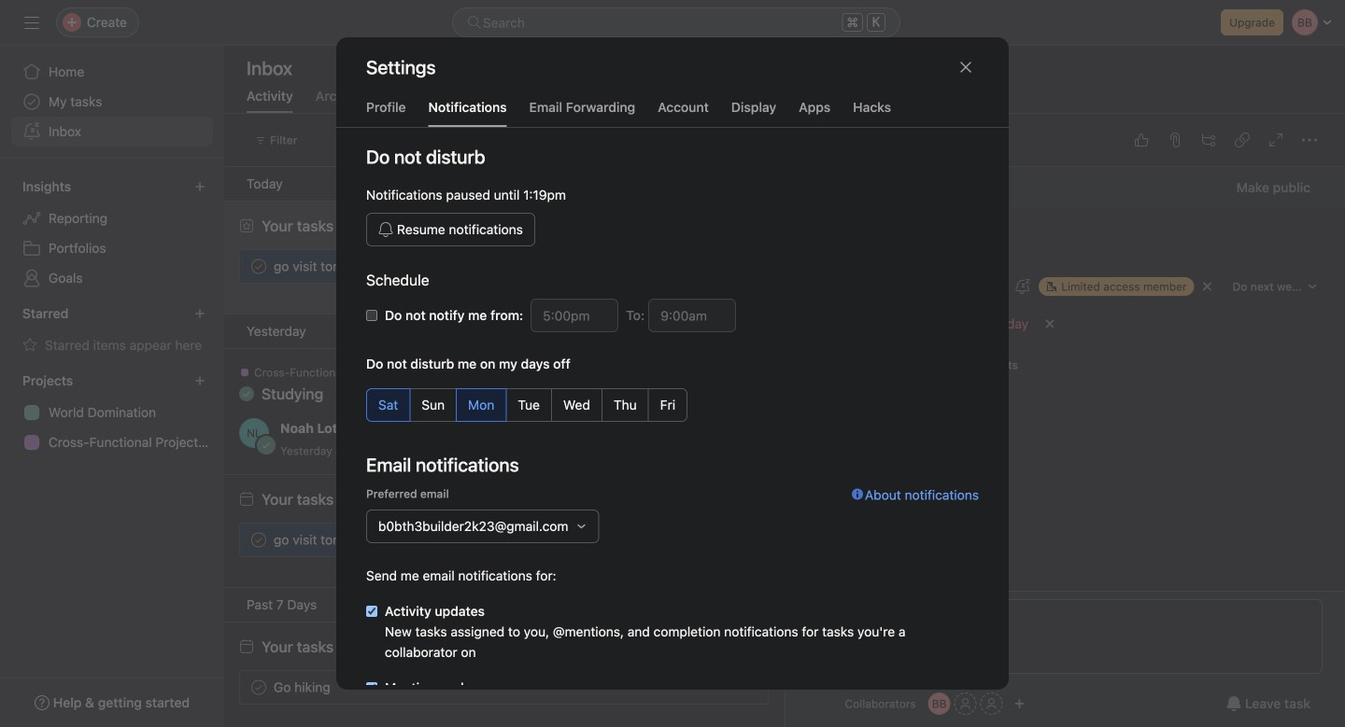 Task type: vqa. For each thing, say whether or not it's contained in the screenshot.
the leftmost THE ADD OR REMOVE COLLABORATORS image
no



Task type: locate. For each thing, give the bounding box(es) containing it.
3 mark complete image from the top
[[248, 677, 270, 699]]

mark complete image down your tasks for mar 15, task element
[[248, 677, 270, 699]]

add subtask image
[[1201, 133, 1216, 148]]

2 mark complete image from the top
[[248, 529, 270, 552]]

1 vertical spatial mark complete image
[[248, 529, 270, 552]]

insights element
[[0, 170, 224, 297]]

1 vertical spatial mark complete checkbox
[[248, 677, 270, 699]]

None checkbox
[[366, 606, 377, 618], [366, 683, 377, 694], [366, 606, 377, 618], [366, 683, 377, 694]]

your tasks for mar 15, task element
[[262, 639, 407, 656]]

your tasks for mar 20, task element
[[262, 491, 410, 509]]

mark complete checkbox down your tasks for mar 20, task element
[[248, 529, 270, 552]]

main content
[[785, 167, 1345, 728]]

go visit tomy dialog
[[785, 114, 1345, 728]]

2 mark complete checkbox from the top
[[248, 677, 270, 699]]

mark complete image down your tasks for today, task element on the top left of page
[[248, 256, 270, 278]]

None checkbox
[[366, 310, 377, 321]]

2 vertical spatial mark complete image
[[248, 677, 270, 699]]

Mark complete checkbox
[[248, 529, 270, 552], [248, 677, 270, 699]]

open user profile image
[[808, 600, 838, 630]]

0 vertical spatial mark complete checkbox
[[248, 529, 270, 552]]

None text field
[[531, 299, 619, 333]]

remove assignee image
[[1202, 281, 1213, 292]]

0 horizontal spatial add or remove collaborators image
[[928, 693, 951, 716]]

hide sidebar image
[[24, 15, 39, 30]]

dialog
[[336, 37, 1009, 728]]

1 mark complete image from the top
[[248, 256, 270, 278]]

mark complete image down your tasks for mar 20, task element
[[248, 529, 270, 552]]

None text field
[[649, 299, 736, 333]]

mark complete image
[[248, 256, 270, 278], [248, 529, 270, 552], [248, 677, 270, 699]]

add or remove collaborators image
[[928, 693, 951, 716], [1014, 699, 1025, 710]]

close this dialog image
[[959, 60, 973, 75]]

clear due date image
[[1045, 319, 1056, 330]]

0 vertical spatial mark complete image
[[248, 256, 270, 278]]

mark complete checkbox down your tasks for mar 15, task element
[[248, 677, 270, 699]]

1 horizontal spatial add or remove collaborators image
[[1014, 699, 1025, 710]]

0 likes. click to like this task image
[[1134, 133, 1149, 148]]

open user profile image
[[239, 419, 269, 448]]



Task type: describe. For each thing, give the bounding box(es) containing it.
full screen image
[[1269, 133, 1284, 148]]

mark complete image for your tasks for today, task element on the top left of page
[[248, 256, 270, 278]]

mark complete image for your tasks for mar 20, task element
[[248, 529, 270, 552]]

your tasks for today, task element
[[262, 217, 400, 235]]

projects element
[[0, 364, 224, 462]]

Mark complete checkbox
[[248, 256, 270, 278]]

1 mark complete checkbox from the top
[[248, 529, 270, 552]]

starred element
[[0, 297, 224, 364]]

settings tab list
[[336, 97, 1009, 128]]

copy task link image
[[1235, 133, 1250, 148]]

global element
[[0, 46, 224, 158]]

Task Name text field
[[795, 220, 1323, 263]]



